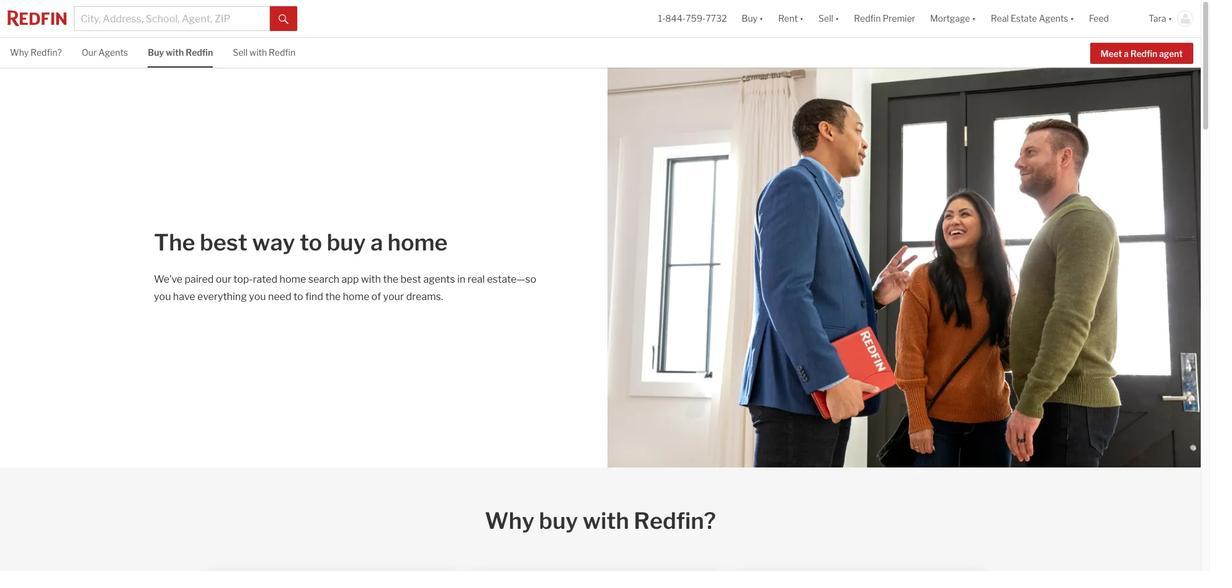 Task type: describe. For each thing, give the bounding box(es) containing it.
buy with redfin link
[[148, 38, 213, 66]]

buy for buy with redfin
[[148, 47, 164, 58]]

everything
[[197, 291, 247, 303]]

rent ▾ button
[[779, 0, 804, 37]]

why for why buy with redfin?
[[485, 508, 535, 535]]

best inside we've paired our top-rated home search app with the best agents in real estate—so you have everything you need to find the home of your dreams.
[[401, 274, 422, 286]]

sell ▾ button
[[819, 0, 840, 37]]

▾ for tara ▾
[[1169, 13, 1173, 24]]

2 horizontal spatial home
[[388, 229, 448, 257]]

need
[[268, 291, 292, 303]]

paired
[[185, 274, 214, 286]]

sell with redfin
[[233, 47, 296, 58]]

estate
[[1011, 13, 1038, 24]]

real estate agents ▾ button
[[984, 0, 1082, 37]]

redfin? inside why redfin? link
[[31, 47, 62, 58]]

your
[[383, 291, 404, 303]]

redfin left "premier"
[[855, 13, 881, 24]]

tara
[[1149, 13, 1167, 24]]

with inside we've paired our top-rated home search app with the best agents in real estate—so you have everything you need to find the home of your dreams.
[[361, 274, 381, 286]]

to inside we've paired our top-rated home search app with the best agents in real estate—so you have everything you need to find the home of your dreams.
[[294, 291, 303, 303]]

0 horizontal spatial best
[[200, 229, 248, 257]]

buy with redfin
[[148, 47, 213, 58]]

buy for buy ▾
[[742, 13, 758, 24]]

the best way to buy a home
[[154, 229, 448, 257]]

redfin for sell with redfin
[[269, 47, 296, 58]]

1 you from the left
[[154, 291, 171, 303]]

our agents link
[[82, 38, 128, 66]]

sell ▾
[[819, 13, 840, 24]]

why redfin?
[[10, 47, 62, 58]]

feed button
[[1082, 0, 1142, 37]]

have
[[173, 291, 195, 303]]

tara ▾
[[1149, 13, 1173, 24]]

why buy with redfin?
[[485, 508, 716, 535]]

▾ for buy ▾
[[760, 13, 764, 24]]

1-844-759-7732 link
[[659, 13, 727, 24]]

our
[[82, 47, 97, 58]]

in
[[458, 274, 466, 286]]

1-
[[659, 13, 666, 24]]

submit search image
[[279, 14, 289, 24]]

2 you from the left
[[249, 291, 266, 303]]

844-
[[666, 13, 686, 24]]

search
[[308, 274, 340, 286]]

redfin premier
[[855, 13, 916, 24]]

top-
[[234, 274, 253, 286]]

an agent with customers inside of a home image
[[608, 68, 1202, 468]]

▾ for mortgage ▾
[[973, 13, 977, 24]]

7732
[[706, 13, 727, 24]]

the
[[154, 229, 195, 257]]

real estate agents ▾
[[992, 13, 1075, 24]]

2 vertical spatial home
[[343, 291, 370, 303]]



Task type: vqa. For each thing, say whether or not it's contained in the screenshot.
The Estate—So
yes



Task type: locate. For each thing, give the bounding box(es) containing it.
0 vertical spatial agents
[[1040, 13, 1069, 24]]

the
[[383, 274, 399, 286], [326, 291, 341, 303]]

agents right estate at the top of the page
[[1040, 13, 1069, 24]]

redfin
[[855, 13, 881, 24], [186, 47, 213, 58], [269, 47, 296, 58], [1131, 48, 1158, 59]]

redfin left agent at the top right of the page
[[1131, 48, 1158, 59]]

1-844-759-7732
[[659, 13, 727, 24]]

1 horizontal spatial home
[[343, 291, 370, 303]]

0 horizontal spatial buy
[[148, 47, 164, 58]]

our agents
[[82, 47, 128, 58]]

0 vertical spatial redfin?
[[31, 47, 62, 58]]

meet a redfin agent
[[1101, 48, 1184, 59]]

we've paired our top-rated home search app with the best agents in real estate—so you have everything you need to find the home of your dreams.
[[154, 274, 537, 303]]

1 horizontal spatial redfin?
[[634, 508, 716, 535]]

a right meet
[[1125, 48, 1130, 59]]

0 horizontal spatial redfin?
[[31, 47, 62, 58]]

rated
[[253, 274, 278, 286]]

sell for sell ▾
[[819, 13, 834, 24]]

best up dreams.
[[401, 274, 422, 286]]

mortgage
[[931, 13, 971, 24]]

1 vertical spatial why
[[485, 508, 535, 535]]

meet
[[1101, 48, 1123, 59]]

you down we've
[[154, 291, 171, 303]]

0 vertical spatial sell
[[819, 13, 834, 24]]

rent ▾
[[779, 13, 804, 24]]

0 horizontal spatial sell
[[233, 47, 248, 58]]

redfin for meet a redfin agent
[[1131, 48, 1158, 59]]

0 horizontal spatial agents
[[99, 47, 128, 58]]

buy
[[327, 229, 366, 257], [539, 508, 578, 535]]

sell ▾ button
[[812, 0, 847, 37]]

buy ▾ button
[[742, 0, 764, 37]]

redfin premier button
[[847, 0, 923, 37]]

0 vertical spatial a
[[1125, 48, 1130, 59]]

agents
[[424, 274, 456, 286]]

0 horizontal spatial buy
[[327, 229, 366, 257]]

best
[[200, 229, 248, 257], [401, 274, 422, 286]]

0 horizontal spatial the
[[326, 291, 341, 303]]

buy inside dropdown button
[[742, 13, 758, 24]]

with
[[166, 47, 184, 58], [250, 47, 267, 58], [361, 274, 381, 286], [583, 508, 630, 535]]

1 vertical spatial sell
[[233, 47, 248, 58]]

to left 'find'
[[294, 291, 303, 303]]

▾
[[760, 13, 764, 24], [800, 13, 804, 24], [836, 13, 840, 24], [973, 13, 977, 24], [1071, 13, 1075, 24], [1169, 13, 1173, 24]]

why redfin? link
[[10, 38, 62, 66]]

sell right rent ▾ at the top right of the page
[[819, 13, 834, 24]]

buy ▾
[[742, 13, 764, 24]]

0 vertical spatial buy
[[742, 13, 758, 24]]

sell right 'buy with redfin'
[[233, 47, 248, 58]]

1 vertical spatial buy
[[148, 47, 164, 58]]

the up your
[[383, 274, 399, 286]]

1 horizontal spatial the
[[383, 274, 399, 286]]

1 horizontal spatial best
[[401, 274, 422, 286]]

0 vertical spatial home
[[388, 229, 448, 257]]

2 ▾ from the left
[[800, 13, 804, 24]]

app
[[342, 274, 359, 286]]

mortgage ▾
[[931, 13, 977, 24]]

▾ right the rent
[[800, 13, 804, 24]]

to
[[300, 229, 322, 257], [294, 291, 303, 303]]

1 vertical spatial home
[[280, 274, 306, 286]]

a up of
[[371, 229, 383, 257]]

▾ left the rent
[[760, 13, 764, 24]]

sell for sell with redfin
[[233, 47, 248, 58]]

home up need
[[280, 274, 306, 286]]

redfin for buy with redfin
[[186, 47, 213, 58]]

premier
[[883, 13, 916, 24]]

0 horizontal spatial a
[[371, 229, 383, 257]]

▾ for rent ▾
[[800, 13, 804, 24]]

1 horizontal spatial a
[[1125, 48, 1130, 59]]

3 ▾ from the left
[[836, 13, 840, 24]]

0 vertical spatial why
[[10, 47, 29, 58]]

mortgage ▾ button
[[923, 0, 984, 37]]

1 vertical spatial the
[[326, 291, 341, 303]]

home up "agents"
[[388, 229, 448, 257]]

a inside button
[[1125, 48, 1130, 59]]

agents inside dropdown button
[[1040, 13, 1069, 24]]

agents right our
[[99, 47, 128, 58]]

a
[[1125, 48, 1130, 59], [371, 229, 383, 257]]

we've
[[154, 274, 183, 286]]

redfin down city, address, school, agent, zip search field
[[186, 47, 213, 58]]

real estate agents ▾ link
[[992, 0, 1075, 37]]

▾ right rent ▾ at the top right of the page
[[836, 13, 840, 24]]

find
[[305, 291, 323, 303]]

rent ▾ button
[[771, 0, 812, 37]]

way
[[252, 229, 295, 257]]

1 vertical spatial a
[[371, 229, 383, 257]]

0 vertical spatial to
[[300, 229, 322, 257]]

1 horizontal spatial you
[[249, 291, 266, 303]]

1 vertical spatial to
[[294, 291, 303, 303]]

agent
[[1160, 48, 1184, 59]]

1 vertical spatial best
[[401, 274, 422, 286]]

meet a redfin agent button
[[1091, 43, 1194, 64]]

0 vertical spatial the
[[383, 274, 399, 286]]

why for why redfin?
[[10, 47, 29, 58]]

sell
[[819, 13, 834, 24], [233, 47, 248, 58]]

1 horizontal spatial sell
[[819, 13, 834, 24]]

sell with redfin link
[[233, 38, 296, 66]]

0 vertical spatial best
[[200, 229, 248, 257]]

real
[[992, 13, 1010, 24]]

5 ▾ from the left
[[1071, 13, 1075, 24]]

agents
[[1040, 13, 1069, 24], [99, 47, 128, 58]]

redfin?
[[31, 47, 62, 58], [634, 508, 716, 535]]

0 horizontal spatial home
[[280, 274, 306, 286]]

feed
[[1090, 13, 1110, 24]]

4 ▾ from the left
[[973, 13, 977, 24]]

sell inside dropdown button
[[819, 13, 834, 24]]

you down rated
[[249, 291, 266, 303]]

6 ▾ from the left
[[1169, 13, 1173, 24]]

buy right 7732 at the right top
[[742, 13, 758, 24]]

mortgage ▾ button
[[931, 0, 977, 37]]

▾ right 'mortgage'
[[973, 13, 977, 24]]

1 horizontal spatial buy
[[742, 13, 758, 24]]

dreams.
[[406, 291, 443, 303]]

why
[[10, 47, 29, 58], [485, 508, 535, 535]]

0 vertical spatial buy
[[327, 229, 366, 257]]

redfin down "submit search" icon
[[269, 47, 296, 58]]

the right 'find'
[[326, 291, 341, 303]]

of
[[372, 291, 381, 303]]

1 vertical spatial redfin?
[[634, 508, 716, 535]]

home
[[388, 229, 448, 257], [280, 274, 306, 286], [343, 291, 370, 303]]

1 vertical spatial buy
[[539, 508, 578, 535]]

City, Address, School, Agent, ZIP search field
[[74, 6, 270, 31]]

▾ for sell ▾
[[836, 13, 840, 24]]

1 ▾ from the left
[[760, 13, 764, 24]]

to right way
[[300, 229, 322, 257]]

buy
[[742, 13, 758, 24], [148, 47, 164, 58]]

759-
[[686, 13, 706, 24]]

buy ▾ button
[[735, 0, 771, 37]]

estate—so
[[487, 274, 537, 286]]

home down app
[[343, 291, 370, 303]]

▾ right tara
[[1169, 13, 1173, 24]]

buy down city, address, school, agent, zip search field
[[148, 47, 164, 58]]

you
[[154, 291, 171, 303], [249, 291, 266, 303]]

0 horizontal spatial you
[[154, 291, 171, 303]]

0 horizontal spatial why
[[10, 47, 29, 58]]

1 horizontal spatial buy
[[539, 508, 578, 535]]

▾ left feed
[[1071, 13, 1075, 24]]

1 horizontal spatial agents
[[1040, 13, 1069, 24]]

real
[[468, 274, 485, 286]]

1 vertical spatial agents
[[99, 47, 128, 58]]

our
[[216, 274, 232, 286]]

rent
[[779, 13, 798, 24]]

1 horizontal spatial why
[[485, 508, 535, 535]]

best up our
[[200, 229, 248, 257]]



